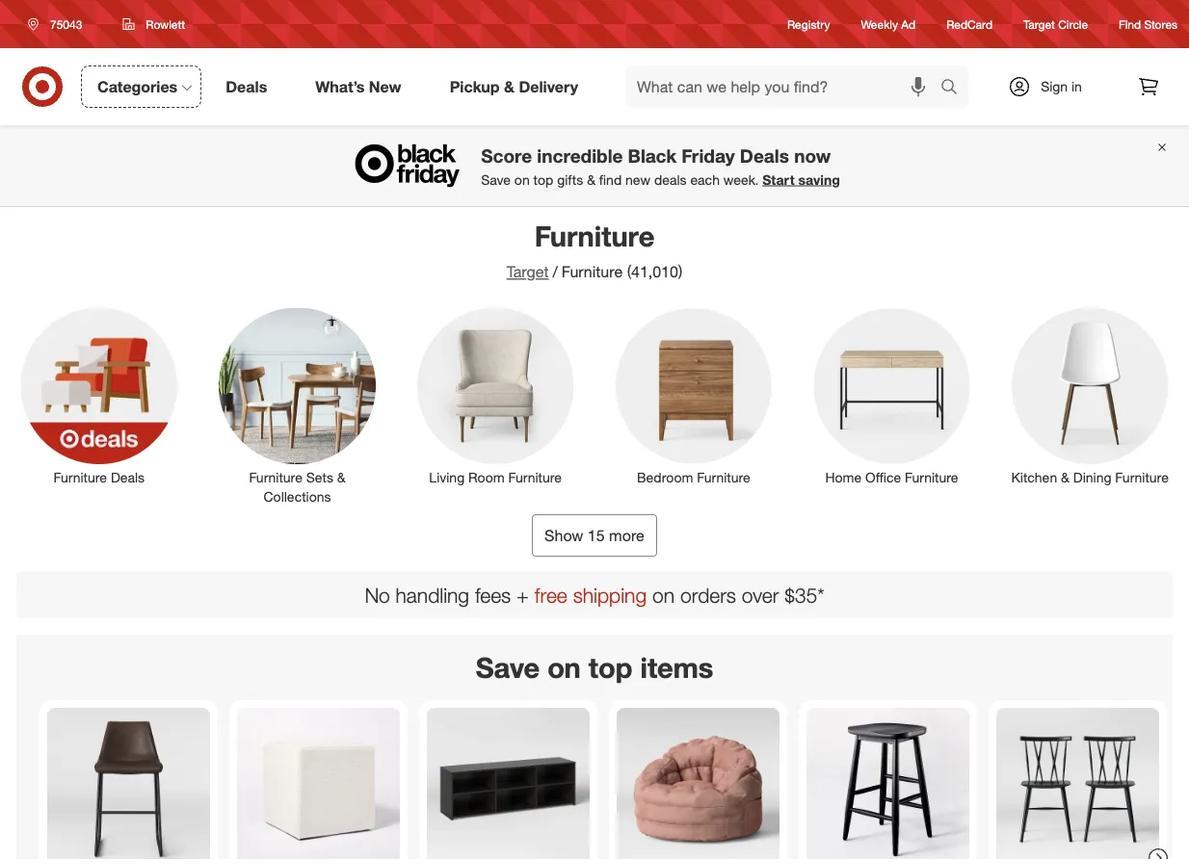 Task type: describe. For each thing, give the bounding box(es) containing it.
& inside "furniture sets & collections"
[[337, 470, 346, 486]]

home office furniture
[[826, 470, 959, 486]]

furniture inside "furniture sets & collections"
[[249, 470, 303, 486]]

find stores link
[[1119, 16, 1178, 32]]

score incredible black friday deals now save on top gifts & find new deals each week. start saving
[[481, 145, 840, 188]]

What can we help you find? suggestions appear below search field
[[626, 66, 946, 108]]

stores
[[1145, 17, 1178, 31]]

items
[[641, 651, 714, 685]]

top inside carousel region
[[589, 651, 633, 685]]

score
[[481, 145, 532, 167]]

sign in
[[1041, 78, 1082, 95]]

black
[[628, 145, 677, 167]]

week.
[[724, 171, 759, 188]]

kitchen
[[1012, 470, 1058, 486]]

home
[[826, 470, 862, 486]]

friday
[[682, 145, 735, 167]]

pickup
[[450, 77, 500, 96]]

becket metal x back dining chair - threshold™ image
[[997, 709, 1160, 860]]

target inside 'link'
[[1024, 17, 1056, 31]]

furniture target / furniture (41,010)
[[507, 219, 683, 282]]

delivery
[[519, 77, 578, 96]]

no handling fees + free shipping on orders over $35*
[[365, 583, 825, 608]]

15
[[588, 526, 605, 545]]

more
[[609, 526, 645, 545]]

collections
[[264, 489, 331, 506]]

$35*
[[785, 583, 825, 608]]

weekly ad
[[861, 17, 916, 31]]

gifts
[[557, 171, 584, 188]]

pickup & delivery link
[[433, 66, 603, 108]]

carousel region
[[16, 635, 1173, 860]]

storage tv stand for tvs up to 70" black - room essentials™ image
[[427, 709, 590, 860]]

& left dining
[[1061, 470, 1070, 486]]

rowlett
[[146, 17, 185, 31]]

75043
[[50, 17, 82, 31]]

top inside score incredible black friday deals now save on top gifts & find new deals each week. start saving
[[534, 171, 554, 188]]

2 vertical spatial deals
[[111, 470, 145, 486]]

show 15 more
[[545, 526, 645, 545]]

over
[[742, 583, 779, 608]]

search button
[[932, 66, 979, 112]]

(41,010)
[[627, 263, 683, 282]]

kitchen & dining furniture link
[[999, 304, 1182, 488]]

save inside score incredible black friday deals now save on top gifts & find new deals each week. start saving
[[481, 171, 511, 188]]

categories link
[[81, 66, 202, 108]]

ad
[[902, 17, 916, 31]]

find
[[599, 171, 622, 188]]

75043 button
[[15, 7, 103, 41]]

shipping
[[573, 583, 647, 608]]

weekly ad link
[[861, 16, 916, 32]]

furniture deals link
[[8, 304, 191, 488]]

new
[[626, 171, 651, 188]]

show
[[545, 526, 584, 545]]

what's new link
[[299, 66, 426, 108]]

0 vertical spatial deals
[[226, 77, 267, 96]]

target circle link
[[1024, 16, 1089, 32]]

settle in kids' bean bag chair - pillowfort™ image
[[617, 709, 780, 860]]

lynwood square upholstered cube ottoman - threshold™ designed with studio mcgee image
[[237, 709, 400, 860]]

target inside furniture target / furniture (41,010)
[[507, 263, 549, 282]]

sets
[[306, 470, 333, 486]]

1 vertical spatial on
[[653, 583, 675, 608]]

rowlett button
[[110, 7, 198, 41]]

& inside 'link'
[[504, 77, 515, 96]]

bedroom furniture link
[[603, 304, 785, 488]]

bedroom furniture
[[637, 470, 751, 486]]

deals link
[[209, 66, 291, 108]]

incredible
[[537, 145, 623, 167]]

start
[[763, 171, 795, 188]]

living
[[429, 470, 465, 486]]



Task type: locate. For each thing, give the bounding box(es) containing it.
1 vertical spatial deals
[[740, 145, 790, 167]]

1 vertical spatial target
[[507, 263, 549, 282]]

0 horizontal spatial top
[[534, 171, 554, 188]]

free
[[535, 583, 568, 608]]

& inside score incredible black friday deals now save on top gifts & find new deals each week. start saving
[[587, 171, 596, 188]]

on
[[515, 171, 530, 188], [653, 583, 675, 608], [548, 651, 581, 685]]

target link
[[507, 263, 549, 282]]

circle
[[1059, 17, 1089, 31]]

top left items
[[589, 651, 633, 685]]

& left find
[[587, 171, 596, 188]]

find
[[1119, 17, 1142, 31]]

fees
[[475, 583, 511, 608]]

what's
[[315, 77, 365, 96]]

on inside carousel region
[[548, 651, 581, 685]]

categories
[[97, 77, 178, 96]]

haddonfield all wood backless counter height barstool - threshold™ designed with studio mcgee image
[[807, 709, 970, 860]]

living room furniture
[[429, 470, 562, 486]]

0 vertical spatial top
[[534, 171, 554, 188]]

registry
[[788, 17, 831, 31]]

living room furniture link
[[404, 304, 587, 488]]

0 horizontal spatial deals
[[111, 470, 145, 486]]

deals inside score incredible black friday deals now save on top gifts & find new deals each week. start saving
[[740, 145, 790, 167]]

orders
[[681, 583, 737, 608]]

deals
[[226, 77, 267, 96], [740, 145, 790, 167], [111, 470, 145, 486]]

home office furniture link
[[801, 304, 984, 488]]

1 horizontal spatial target
[[1024, 17, 1056, 31]]

dining
[[1074, 470, 1112, 486]]

no
[[365, 583, 390, 608]]

0 vertical spatial on
[[515, 171, 530, 188]]

target left /
[[507, 263, 549, 282]]

bowden faux leather counter height barstool - threshold™ image
[[47, 709, 210, 860]]

0 horizontal spatial target
[[507, 263, 549, 282]]

find stores
[[1119, 17, 1178, 31]]

2 vertical spatial on
[[548, 651, 581, 685]]

save down fees
[[476, 651, 540, 685]]

search
[[932, 79, 979, 98]]

& right 'sets'
[[337, 470, 346, 486]]

sign
[[1041, 78, 1068, 95]]

new
[[369, 77, 402, 96]]

what's new
[[315, 77, 402, 96]]

redcard
[[947, 17, 993, 31]]

sign in link
[[992, 66, 1113, 108]]

save down score
[[481, 171, 511, 188]]

on down score
[[515, 171, 530, 188]]

target circle
[[1024, 17, 1089, 31]]

redcard link
[[947, 16, 993, 32]]

&
[[504, 77, 515, 96], [587, 171, 596, 188], [337, 470, 346, 486], [1061, 470, 1070, 486]]

top
[[534, 171, 554, 188], [589, 651, 633, 685]]

0 vertical spatial save
[[481, 171, 511, 188]]

2 horizontal spatial on
[[653, 583, 675, 608]]

pickup & delivery
[[450, 77, 578, 96]]

saving
[[799, 171, 840, 188]]

& right pickup
[[504, 77, 515, 96]]

top left gifts
[[534, 171, 554, 188]]

target left circle
[[1024, 17, 1056, 31]]

1 vertical spatial save
[[476, 651, 540, 685]]

furniture sets & collections
[[249, 470, 346, 506]]

2 horizontal spatial deals
[[740, 145, 790, 167]]

1 vertical spatial top
[[589, 651, 633, 685]]

deals
[[655, 171, 687, 188]]

on inside score incredible black friday deals now save on top gifts & find new deals each week. start saving
[[515, 171, 530, 188]]

/
[[553, 263, 558, 282]]

now
[[795, 145, 831, 167]]

registry link
[[788, 16, 831, 32]]

on down free
[[548, 651, 581, 685]]

+
[[517, 583, 529, 608]]

in
[[1072, 78, 1082, 95]]

1 horizontal spatial deals
[[226, 77, 267, 96]]

save on top items
[[476, 651, 714, 685]]

1 horizontal spatial top
[[589, 651, 633, 685]]

bedroom
[[637, 470, 694, 486]]

office
[[866, 470, 902, 486]]

target
[[1024, 17, 1056, 31], [507, 263, 549, 282]]

0 horizontal spatial on
[[515, 171, 530, 188]]

handling
[[396, 583, 470, 608]]

furniture sets & collections link
[[206, 304, 389, 507]]

on left the orders
[[653, 583, 675, 608]]

kitchen & dining furniture
[[1012, 470, 1169, 486]]

room
[[469, 470, 505, 486]]

0 vertical spatial target
[[1024, 17, 1056, 31]]

1 horizontal spatial on
[[548, 651, 581, 685]]

save inside carousel region
[[476, 651, 540, 685]]

save
[[481, 171, 511, 188], [476, 651, 540, 685]]

furniture deals
[[54, 470, 145, 486]]

each
[[691, 171, 720, 188]]

weekly
[[861, 17, 898, 31]]

show 15 more button
[[532, 515, 657, 557]]

furniture
[[535, 219, 655, 253], [562, 263, 623, 282], [54, 470, 107, 486], [249, 470, 303, 486], [509, 470, 562, 486], [697, 470, 751, 486], [905, 470, 959, 486], [1116, 470, 1169, 486]]



Task type: vqa. For each thing, say whether or not it's contained in the screenshot.
Loofah
no



